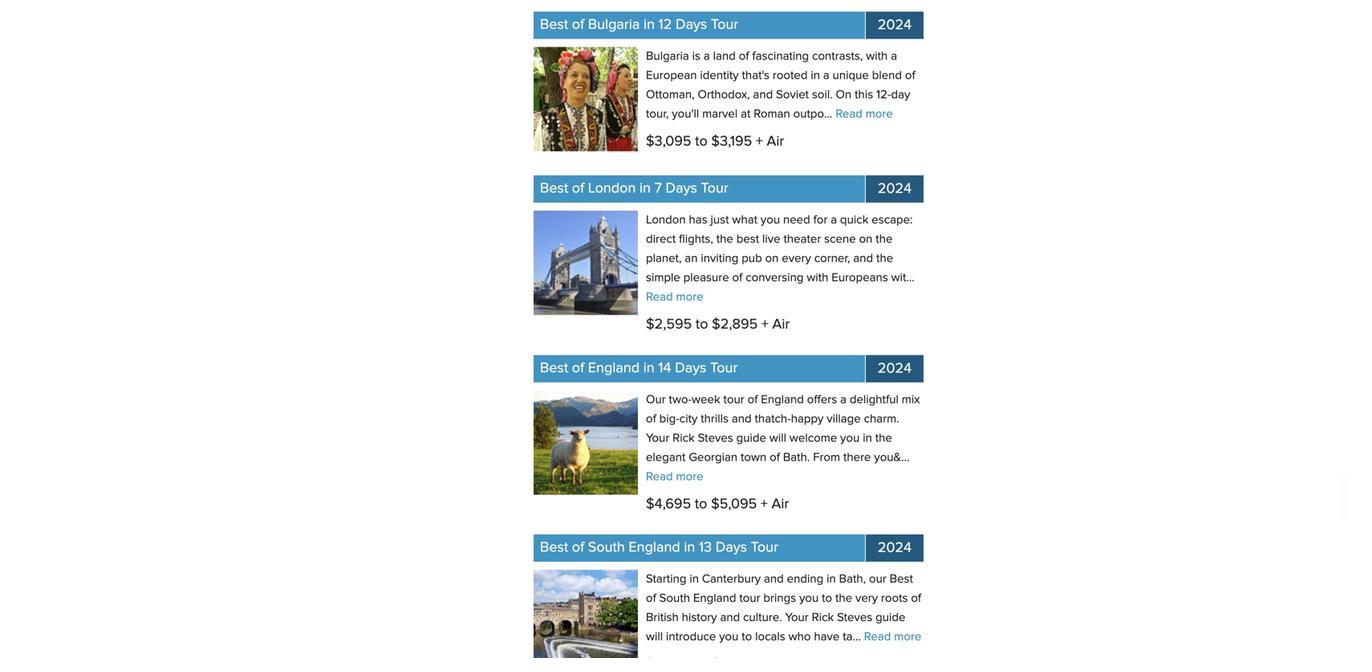 Task type: describe. For each thing, give the bounding box(es) containing it.
$3,095 to $3,195 + air
[[646, 135, 785, 149]]

and inside our two-week tour of england offers a delightful mix of big-city thrills and thatch-happy village charm. your rick steves guide will welcome you in the elegant georgian town of bath. from there you&... read more
[[732, 413, 752, 425]]

a right is
[[704, 50, 710, 62]]

simple
[[646, 272, 681, 284]]

direct
[[646, 234, 676, 246]]

europeans
[[832, 272, 889, 284]]

london has just what you need for a quick escape: direct flights, the best live theater scene on the planet, an inviting pub on every corner, and the simple pleasure of conversing with europeans wit... read more
[[646, 214, 915, 303]]

our
[[870, 574, 887, 586]]

in left 13 at the right of page
[[684, 541, 696, 555]]

guide inside "starting in canterbury and ending in bath, our best of south england tour brings you to the very roots of british history and culture. your rick steves guide will introduce you to locals who have ta..."
[[876, 612, 906, 624]]

of right roots
[[912, 593, 922, 605]]

you'll
[[672, 108, 700, 120]]

tour inside our two-week tour of england offers a delightful mix of big-city thrills and thatch-happy village charm. your rick steves guide will welcome you in the elegant georgian town of bath. from there you&... read more
[[724, 394, 745, 406]]

a up soil.
[[824, 70, 830, 82]]

best of england in 14 days tour
[[540, 361, 738, 376]]

best of london in 7 days tour 2024 image
[[534, 211, 638, 315]]

a inside london has just what you need for a quick escape: direct flights, the best live theater scene on the planet, an inviting pub on every corner, and the simple pleasure of conversing with europeans wit... read more
[[831, 214, 838, 226]]

14
[[659, 361, 672, 376]]

has
[[689, 214, 708, 226]]

of up best of bulgaria in 12 days tour 2024 image
[[572, 18, 585, 32]]

our two-week tour of england offers a delightful mix of big-city thrills and thatch-happy village charm. your rick steves guide will welcome you in the elegant georgian town of bath. from there you&... read more
[[646, 394, 921, 483]]

more inside our two-week tour of england offers a delightful mix of big-city thrills and thatch-happy village charm. your rick steves guide will welcome you in the elegant georgian town of bath. from there you&... read more
[[676, 471, 704, 483]]

our
[[646, 394, 666, 406]]

days for 14
[[675, 361, 707, 376]]

of up best of london in 7 days tour 2024 "image"
[[572, 181, 585, 196]]

to for $3,095
[[695, 135, 708, 149]]

starting
[[646, 574, 687, 586]]

history
[[682, 612, 717, 624]]

introduce
[[666, 632, 716, 644]]

culture.
[[744, 612, 783, 624]]

and up brings in the right of the page
[[764, 574, 784, 586]]

12-
[[877, 89, 892, 101]]

week
[[692, 394, 721, 406]]

village
[[827, 413, 861, 425]]

starting in canterbury and ending in bath, our best of south england tour brings you to the very roots of british history and culture. your rick steves guide will introduce you to locals who have ta...
[[646, 574, 922, 644]]

will inside "starting in canterbury and ending in bath, our best of south england tour brings you to the very roots of british history and culture. your rick steves guide will introduce you to locals who have ta..."
[[646, 632, 663, 644]]

identity
[[700, 70, 739, 82]]

happy
[[791, 413, 824, 425]]

big-
[[660, 413, 680, 425]]

there
[[844, 452, 872, 464]]

a inside our two-week tour of england offers a delightful mix of big-city thrills and thatch-happy village charm. your rick steves guide will welcome you in the elegant georgian town of bath. from there you&... read more
[[841, 394, 847, 406]]

tour for best of london in 7 days tour
[[701, 181, 729, 196]]

england up "starting"
[[629, 541, 681, 555]]

steves inside "starting in canterbury and ending in bath, our best of south england tour brings you to the very roots of british history and culture. your rick steves guide will introduce you to locals who have ta..."
[[838, 612, 873, 624]]

that's
[[742, 70, 770, 82]]

day
[[892, 89, 911, 101]]

in inside our two-week tour of england offers a delightful mix of big-city thrills and thatch-happy village charm. your rick steves guide will welcome you in the elegant georgian town of bath. from there you&... read more
[[863, 433, 873, 445]]

and right history at the right bottom of page
[[721, 612, 740, 624]]

read more for best of bulgaria in 12 days tour
[[836, 108, 894, 120]]

will inside our two-week tour of england offers a delightful mix of big-city thrills and thatch-happy village charm. your rick steves guide will welcome you in the elegant georgian town of bath. from there you&... read more
[[770, 433, 787, 445]]

best of england in 14 days tour 2024 image
[[534, 390, 638, 495]]

and inside london has just what you need for a quick escape: direct flights, the best live theater scene on the planet, an inviting pub on every corner, and the simple pleasure of conversing with europeans wit... read more
[[854, 253, 874, 265]]

ending
[[787, 574, 824, 586]]

theater
[[784, 234, 822, 246]]

of up british
[[646, 593, 657, 605]]

roman
[[754, 108, 791, 120]]

days for 12
[[676, 18, 708, 32]]

welcome
[[790, 433, 838, 445]]

very
[[856, 593, 878, 605]]

planet,
[[646, 253, 682, 265]]

12
[[659, 18, 672, 32]]

your inside "starting in canterbury and ending in bath, our best of south england tour brings you to the very roots of british history and culture. your rick steves guide will introduce you to locals who have ta..."
[[786, 612, 809, 624]]

tour,
[[646, 108, 669, 120]]

of inside london has just what you need for a quick escape: direct flights, the best live theater scene on the planet, an inviting pub on every corner, and the simple pleasure of conversing with europeans wit... read more
[[733, 272, 743, 284]]

two-
[[669, 394, 692, 406]]

town
[[741, 452, 767, 464]]

delightful
[[850, 394, 899, 406]]

blend
[[873, 70, 903, 82]]

who
[[789, 632, 811, 644]]

to down "ending"
[[822, 593, 833, 605]]

you inside london has just what you need for a quick escape: direct flights, the best live theater scene on the planet, an inviting pub on every corner, and the simple pleasure of conversing with europeans wit... read more
[[761, 214, 781, 226]]

elegant
[[646, 452, 686, 464]]

from
[[814, 452, 841, 464]]

at
[[741, 108, 751, 120]]

inviting
[[701, 253, 739, 265]]

ta...
[[843, 632, 861, 644]]

south inside "starting in canterbury and ending in bath, our best of south england tour brings you to the very roots of british history and culture. your rick steves guide will introduce you to locals who have ta..."
[[660, 593, 691, 605]]

best of bulgaria in 12 days tour
[[540, 18, 739, 32]]

bath,
[[840, 574, 866, 586]]

of up day at the top of the page
[[906, 70, 916, 82]]

best for best of bulgaria in 12 days tour
[[540, 18, 569, 32]]

orthodox,
[[698, 89, 750, 101]]

1 vertical spatial on
[[766, 253, 779, 265]]

scene
[[825, 234, 856, 246]]

roots
[[882, 593, 908, 605]]

read inside london has just what you need for a quick escape: direct flights, the best live theater scene on the planet, an inviting pub on every corner, and the simple pleasure of conversing with europeans wit... read more
[[646, 291, 673, 303]]

british
[[646, 612, 679, 624]]

2024 for $2,595 to $2,895 + air
[[878, 182, 912, 196]]

days for 7
[[666, 181, 698, 196]]

0 vertical spatial south
[[588, 541, 625, 555]]

need
[[784, 214, 811, 226]]

more down 12-
[[866, 108, 894, 120]]

$3,195
[[712, 135, 753, 149]]

bulgaria is a land of fascinating contrasts, with a european identity that's rooted in a unique blend of ottoman, orthodox, and soviet soil. on this 12-day tour, you'll marvel at roman outpo...
[[646, 50, 916, 120]]

read more for best of south england in 13 days tour
[[865, 632, 922, 644]]

$2,895
[[712, 318, 758, 332]]

tour up "canterbury"
[[751, 541, 779, 555]]

$4,695
[[646, 497, 691, 512]]

rick inside "starting in canterbury and ending in bath, our best of south england tour brings you to the very roots of british history and culture. your rick steves guide will introduce you to locals who have ta..."
[[812, 612, 834, 624]]

in left 14
[[644, 361, 655, 376]]

just
[[711, 214, 730, 226]]

the inside our two-week tour of england offers a delightful mix of big-city thrills and thatch-happy village charm. your rick steves guide will welcome you in the elegant georgian town of bath. from there you&... read more
[[876, 433, 893, 445]]

contrasts,
[[813, 50, 863, 62]]

you inside our two-week tour of england offers a delightful mix of big-city thrills and thatch-happy village charm. your rick steves guide will welcome you in the elegant georgian town of bath. from there you&... read more
[[841, 433, 860, 445]]

live
[[763, 234, 781, 246]]

best
[[737, 234, 760, 246]]

a up blend at right
[[891, 50, 898, 62]]

rooted
[[773, 70, 808, 82]]

locals
[[756, 632, 786, 644]]

more down roots
[[895, 632, 922, 644]]

in left 12
[[644, 18, 655, 32]]

best for best of england in 14 days tour
[[540, 361, 569, 376]]



Task type: vqa. For each thing, say whether or not it's contained in the screenshot.
Questions?
no



Task type: locate. For each thing, give the bounding box(es) containing it.
air right the $2,895
[[773, 318, 790, 332]]

in right "starting"
[[690, 574, 699, 586]]

0 vertical spatial guide
[[737, 433, 767, 445]]

soil.
[[812, 89, 833, 101]]

best of london in 7 days tour
[[540, 181, 729, 196]]

and right thrills
[[732, 413, 752, 425]]

and
[[753, 89, 773, 101], [854, 253, 874, 265], [732, 413, 752, 425], [764, 574, 784, 586], [721, 612, 740, 624]]

fascinating
[[753, 50, 809, 62]]

0 horizontal spatial rick
[[673, 433, 695, 445]]

european
[[646, 70, 697, 82]]

bulgaria left 12
[[588, 18, 640, 32]]

south up best of south england in 13 days tour 2024 image
[[588, 541, 625, 555]]

tour inside "starting in canterbury and ending in bath, our best of south england tour brings you to the very roots of british history and culture. your rick steves guide will introduce you to locals who have ta..."
[[740, 593, 761, 605]]

tour
[[724, 394, 745, 406], [740, 593, 761, 605]]

2024
[[878, 18, 912, 32], [878, 182, 912, 196], [878, 362, 912, 376], [878, 541, 912, 556]]

city
[[680, 413, 698, 425]]

brings
[[764, 593, 797, 605]]

best inside "starting in canterbury and ending in bath, our best of south england tour brings you to the very roots of british history and culture. your rick steves guide will introduce you to locals who have ta..."
[[890, 574, 914, 586]]

to
[[695, 135, 708, 149], [696, 318, 709, 332], [695, 497, 708, 512], [822, 593, 833, 605], [742, 632, 753, 644]]

steves down thrills
[[698, 433, 734, 445]]

of right town
[[770, 452, 780, 464]]

of
[[572, 18, 585, 32], [739, 50, 750, 62], [906, 70, 916, 82], [572, 181, 585, 196], [733, 272, 743, 284], [572, 361, 585, 376], [748, 394, 758, 406], [646, 413, 657, 425], [770, 452, 780, 464], [572, 541, 585, 555], [646, 593, 657, 605], [912, 593, 922, 605]]

0 vertical spatial will
[[770, 433, 787, 445]]

3 2024 from the top
[[878, 362, 912, 376]]

of right land
[[739, 50, 750, 62]]

in left 7
[[640, 181, 651, 196]]

in
[[644, 18, 655, 32], [811, 70, 821, 82], [640, 181, 651, 196], [644, 361, 655, 376], [863, 433, 873, 445], [684, 541, 696, 555], [690, 574, 699, 586], [827, 574, 836, 586]]

2024 up escape:
[[878, 182, 912, 196]]

0 vertical spatial london
[[588, 181, 636, 196]]

more
[[866, 108, 894, 120], [676, 291, 704, 303], [676, 471, 704, 483], [895, 632, 922, 644]]

1 vertical spatial +
[[762, 318, 769, 332]]

the
[[717, 234, 734, 246], [876, 234, 893, 246], [877, 253, 894, 265], [876, 433, 893, 445], [836, 593, 853, 605]]

london
[[588, 181, 636, 196], [646, 214, 686, 226]]

read more
[[836, 108, 894, 120], [865, 632, 922, 644]]

$2,595 to $2,895 + air
[[646, 318, 790, 332]]

in up there
[[863, 433, 873, 445]]

corner,
[[815, 253, 851, 265]]

tour up "just"
[[701, 181, 729, 196]]

0 horizontal spatial south
[[588, 541, 625, 555]]

marvel
[[703, 108, 738, 120]]

ottoman,
[[646, 89, 695, 101]]

1 vertical spatial will
[[646, 632, 663, 644]]

your up who
[[786, 612, 809, 624]]

air for $2,595 to $2,895 + air
[[773, 318, 790, 332]]

1 vertical spatial south
[[660, 593, 691, 605]]

to left locals
[[742, 632, 753, 644]]

0 vertical spatial rick
[[673, 433, 695, 445]]

0 horizontal spatial bulgaria
[[588, 18, 640, 32]]

days
[[676, 18, 708, 32], [666, 181, 698, 196], [675, 361, 707, 376], [716, 541, 748, 555]]

7
[[655, 181, 662, 196]]

read down simple
[[646, 291, 673, 303]]

+ for $3,195
[[756, 135, 763, 149]]

steves inside our two-week tour of england offers a delightful mix of big-city thrills and thatch-happy village charm. your rick steves guide will welcome you in the elegant georgian town of bath. from there you&... read more
[[698, 433, 734, 445]]

to right $4,695
[[695, 497, 708, 512]]

the down bath,
[[836, 593, 853, 605]]

tour for best of bulgaria in 12 days tour
[[711, 18, 739, 32]]

best for best of south england in 13 days tour
[[540, 541, 569, 555]]

$5,095
[[711, 497, 757, 512]]

more down georgian
[[676, 471, 704, 483]]

with down corner,
[[807, 272, 829, 284]]

tour up 'culture.'
[[740, 593, 761, 605]]

air down "roman"
[[767, 135, 785, 149]]

0 horizontal spatial with
[[807, 272, 829, 284]]

air for $4,695 to $5,095 + air
[[772, 497, 790, 512]]

2 vertical spatial air
[[772, 497, 790, 512]]

this
[[855, 89, 874, 101]]

south down "starting"
[[660, 593, 691, 605]]

of left big-
[[646, 413, 657, 425]]

0 horizontal spatial on
[[766, 253, 779, 265]]

0 vertical spatial bulgaria
[[588, 18, 640, 32]]

the down charm.
[[876, 433, 893, 445]]

in inside bulgaria is a land of fascinating contrasts, with a european identity that's rooted in a unique blend of ottoman, orthodox, and soviet soil. on this 12-day tour, you'll marvel at roman outpo...
[[811, 70, 821, 82]]

every
[[782, 253, 812, 265]]

1 2024 from the top
[[878, 18, 912, 32]]

2 2024 from the top
[[878, 182, 912, 196]]

2024 up mix
[[878, 362, 912, 376]]

of up thatch-
[[748, 394, 758, 406]]

read more down roots
[[865, 632, 922, 644]]

rick inside our two-week tour of england offers a delightful mix of big-city thrills and thatch-happy village charm. your rick steves guide will welcome you in the elegant georgian town of bath. from there you&... read more
[[673, 433, 695, 445]]

1 horizontal spatial bulgaria
[[646, 50, 690, 62]]

land
[[714, 50, 736, 62]]

steves
[[698, 433, 734, 445], [838, 612, 873, 624]]

air for $3,095 to $3,195 + air
[[767, 135, 785, 149]]

rick up have at the right bottom of the page
[[812, 612, 834, 624]]

a up village
[[841, 394, 847, 406]]

bath.
[[784, 452, 810, 464]]

13
[[699, 541, 712, 555]]

best of bulgaria in 12 days tour 2024 image
[[534, 47, 638, 151]]

you down "ending"
[[800, 593, 819, 605]]

read more down this
[[836, 108, 894, 120]]

1 vertical spatial read more
[[865, 632, 922, 644]]

the down escape:
[[876, 234, 893, 246]]

1 vertical spatial tour
[[740, 593, 761, 605]]

in up soil.
[[811, 70, 821, 82]]

have
[[814, 632, 840, 644]]

0 vertical spatial steves
[[698, 433, 734, 445]]

charm.
[[864, 413, 900, 425]]

outpo...
[[794, 108, 833, 120]]

an
[[685, 253, 698, 265]]

tour up week
[[711, 361, 738, 376]]

1 vertical spatial air
[[773, 318, 790, 332]]

best of south england in 13 days tour 2024 image
[[534, 570, 638, 658]]

0 horizontal spatial will
[[646, 632, 663, 644]]

to left $3,195 on the top right
[[695, 135, 708, 149]]

rick down city
[[673, 433, 695, 445]]

the inside "starting in canterbury and ending in bath, our best of south england tour brings you to the very roots of british history and culture. your rick steves guide will introduce you to locals who have ta..."
[[836, 593, 853, 605]]

in left bath,
[[827, 574, 836, 586]]

1 horizontal spatial steves
[[838, 612, 873, 624]]

0 horizontal spatial your
[[646, 433, 670, 445]]

1 horizontal spatial will
[[770, 433, 787, 445]]

tour
[[711, 18, 739, 32], [701, 181, 729, 196], [711, 361, 738, 376], [751, 541, 779, 555]]

more down pleasure
[[676, 291, 704, 303]]

pub
[[742, 253, 763, 265]]

is
[[693, 50, 701, 62]]

will down thatch-
[[770, 433, 787, 445]]

quick
[[841, 214, 869, 226]]

1 horizontal spatial your
[[786, 612, 809, 624]]

will down british
[[646, 632, 663, 644]]

you right introduce
[[720, 632, 739, 644]]

your inside our two-week tour of england offers a delightful mix of big-city thrills and thatch-happy village charm. your rick steves guide will welcome you in the elegant georgian town of bath. from there you&... read more
[[646, 433, 670, 445]]

read down on
[[836, 108, 863, 120]]

london left 7
[[588, 181, 636, 196]]

steves up ta...
[[838, 612, 873, 624]]

+ for $2,895
[[762, 318, 769, 332]]

to for $4,695
[[695, 497, 708, 512]]

the up 'wit...' in the top of the page
[[877, 253, 894, 265]]

0 vertical spatial your
[[646, 433, 670, 445]]

with inside london has just what you need for a quick escape: direct flights, the best live theater scene on the planet, an inviting pub on every corner, and the simple pleasure of conversing with europeans wit... read more
[[807, 272, 829, 284]]

a
[[704, 50, 710, 62], [891, 50, 898, 62], [824, 70, 830, 82], [831, 214, 838, 226], [841, 394, 847, 406]]

days right 7
[[666, 181, 698, 196]]

2024 up blend at right
[[878, 18, 912, 32]]

days right 14
[[675, 361, 707, 376]]

south
[[588, 541, 625, 555], [660, 593, 691, 605]]

offers
[[808, 394, 838, 406]]

1 vertical spatial bulgaria
[[646, 50, 690, 62]]

with up blend at right
[[867, 50, 888, 62]]

your
[[646, 433, 670, 445], [786, 612, 809, 624]]

0 vertical spatial with
[[867, 50, 888, 62]]

$4,695 to $5,095 + air
[[646, 497, 790, 512]]

days right 12
[[676, 18, 708, 32]]

read down elegant
[[646, 471, 673, 483]]

1 vertical spatial your
[[786, 612, 809, 624]]

england inside our two-week tour of england offers a delightful mix of big-city thrills and thatch-happy village charm. your rick steves guide will welcome you in the elegant georgian town of bath. from there you&... read more
[[761, 394, 804, 406]]

thatch-
[[755, 413, 791, 425]]

you
[[761, 214, 781, 226], [841, 433, 860, 445], [800, 593, 819, 605], [720, 632, 739, 644]]

0 vertical spatial read more
[[836, 108, 894, 120]]

air
[[767, 135, 785, 149], [773, 318, 790, 332], [772, 497, 790, 512]]

guide down roots
[[876, 612, 906, 624]]

0 horizontal spatial steves
[[698, 433, 734, 445]]

to left the $2,895
[[696, 318, 709, 332]]

and down that's
[[753, 89, 773, 101]]

england left 14
[[588, 361, 640, 376]]

tour for best of england in 14 days tour
[[711, 361, 738, 376]]

england up thatch-
[[761, 394, 804, 406]]

best of south england in 13 days tour
[[540, 541, 779, 555]]

of up best of south england in 13 days tour 2024 image
[[572, 541, 585, 555]]

the down "just"
[[717, 234, 734, 246]]

pleasure
[[684, 272, 730, 284]]

england up history at the right bottom of page
[[694, 593, 737, 605]]

a right for
[[831, 214, 838, 226]]

+
[[756, 135, 763, 149], [762, 318, 769, 332], [761, 497, 768, 512]]

on
[[836, 89, 852, 101]]

you down village
[[841, 433, 860, 445]]

read inside our two-week tour of england offers a delightful mix of big-city thrills and thatch-happy village charm. your rick steves guide will welcome you in the elegant georgian town of bath. from there you&... read more
[[646, 471, 673, 483]]

0 horizontal spatial guide
[[737, 433, 767, 445]]

london inside london has just what you need for a quick escape: direct flights, the best live theater scene on the planet, an inviting pub on every corner, and the simple pleasure of conversing with europeans wit... read more
[[646, 214, 686, 226]]

1 horizontal spatial on
[[860, 234, 873, 246]]

+ right $3,195 on the top right
[[756, 135, 763, 149]]

soviet
[[777, 89, 809, 101]]

1 horizontal spatial rick
[[812, 612, 834, 624]]

georgian
[[689, 452, 738, 464]]

and inside bulgaria is a land of fascinating contrasts, with a european identity that's rooted in a unique blend of ottoman, orthodox, and soviet soil. on this 12-day tour, you'll marvel at roman outpo...
[[753, 89, 773, 101]]

to for $2,595
[[696, 318, 709, 332]]

bulgaria up european
[[646, 50, 690, 62]]

days right 13 at the right of page
[[716, 541, 748, 555]]

1 horizontal spatial south
[[660, 593, 691, 605]]

2024 for $3,095 to $3,195 + air
[[878, 18, 912, 32]]

1 vertical spatial guide
[[876, 612, 906, 624]]

1 vertical spatial rick
[[812, 612, 834, 624]]

1 horizontal spatial guide
[[876, 612, 906, 624]]

2024 for $4,695 to $5,095 + air
[[878, 362, 912, 376]]

more inside london has just what you need for a quick escape: direct flights, the best live theater scene on the planet, an inviting pub on every corner, and the simple pleasure of conversing with europeans wit... read more
[[676, 291, 704, 303]]

0 vertical spatial tour
[[724, 394, 745, 406]]

+ for $5,095
[[761, 497, 768, 512]]

1 vertical spatial london
[[646, 214, 686, 226]]

thrills
[[701, 413, 729, 425]]

read right ta...
[[865, 632, 892, 644]]

mix
[[902, 394, 921, 406]]

guide up town
[[737, 433, 767, 445]]

bulgaria
[[588, 18, 640, 32], [646, 50, 690, 62]]

bulgaria inside bulgaria is a land of fascinating contrasts, with a european identity that's rooted in a unique blend of ottoman, orthodox, and soviet soil. on this 12-day tour, you'll marvel at roman outpo...
[[646, 50, 690, 62]]

conversing
[[746, 272, 804, 284]]

0 vertical spatial air
[[767, 135, 785, 149]]

what
[[733, 214, 758, 226]]

best for best of london in 7 days tour
[[540, 181, 569, 196]]

2 vertical spatial +
[[761, 497, 768, 512]]

0 vertical spatial on
[[860, 234, 873, 246]]

flights,
[[679, 234, 714, 246]]

with
[[867, 50, 888, 62], [807, 272, 829, 284]]

1 vertical spatial steves
[[838, 612, 873, 624]]

+ right the $2,895
[[762, 318, 769, 332]]

on
[[860, 234, 873, 246], [766, 253, 779, 265]]

your up elegant
[[646, 433, 670, 445]]

you&...
[[875, 452, 910, 464]]

$3,095
[[646, 135, 692, 149]]

on down live
[[766, 253, 779, 265]]

rick
[[673, 433, 695, 445], [812, 612, 834, 624]]

0 horizontal spatial london
[[588, 181, 636, 196]]

1 horizontal spatial with
[[867, 50, 888, 62]]

4 2024 from the top
[[878, 541, 912, 556]]

you up live
[[761, 214, 781, 226]]

read
[[836, 108, 863, 120], [646, 291, 673, 303], [646, 471, 673, 483], [865, 632, 892, 644]]

2024 up our
[[878, 541, 912, 556]]

1 vertical spatial with
[[807, 272, 829, 284]]

on down quick
[[860, 234, 873, 246]]

$2,595
[[646, 318, 692, 332]]

england inside "starting in canterbury and ending in bath, our best of south england tour brings you to the very roots of british history and culture. your rick steves guide will introduce you to locals who have ta..."
[[694, 593, 737, 605]]

guide inside our two-week tour of england offers a delightful mix of big-city thrills and thatch-happy village charm. your rick steves guide will welcome you in the elegant georgian town of bath. from there you&... read more
[[737, 433, 767, 445]]

of up best of england in 14 days tour 2024 image
[[572, 361, 585, 376]]

and up europeans
[[854, 253, 874, 265]]

1 horizontal spatial london
[[646, 214, 686, 226]]

london up direct
[[646, 214, 686, 226]]

with inside bulgaria is a land of fascinating contrasts, with a european identity that's rooted in a unique blend of ottoman, orthodox, and soviet soil. on this 12-day tour, you'll marvel at roman outpo...
[[867, 50, 888, 62]]

for
[[814, 214, 828, 226]]

+ right the "$5,095"
[[761, 497, 768, 512]]

tour up thrills
[[724, 394, 745, 406]]

tour up land
[[711, 18, 739, 32]]

of down pub
[[733, 272, 743, 284]]

0 vertical spatial +
[[756, 135, 763, 149]]

escape:
[[872, 214, 913, 226]]

air right the "$5,095"
[[772, 497, 790, 512]]



